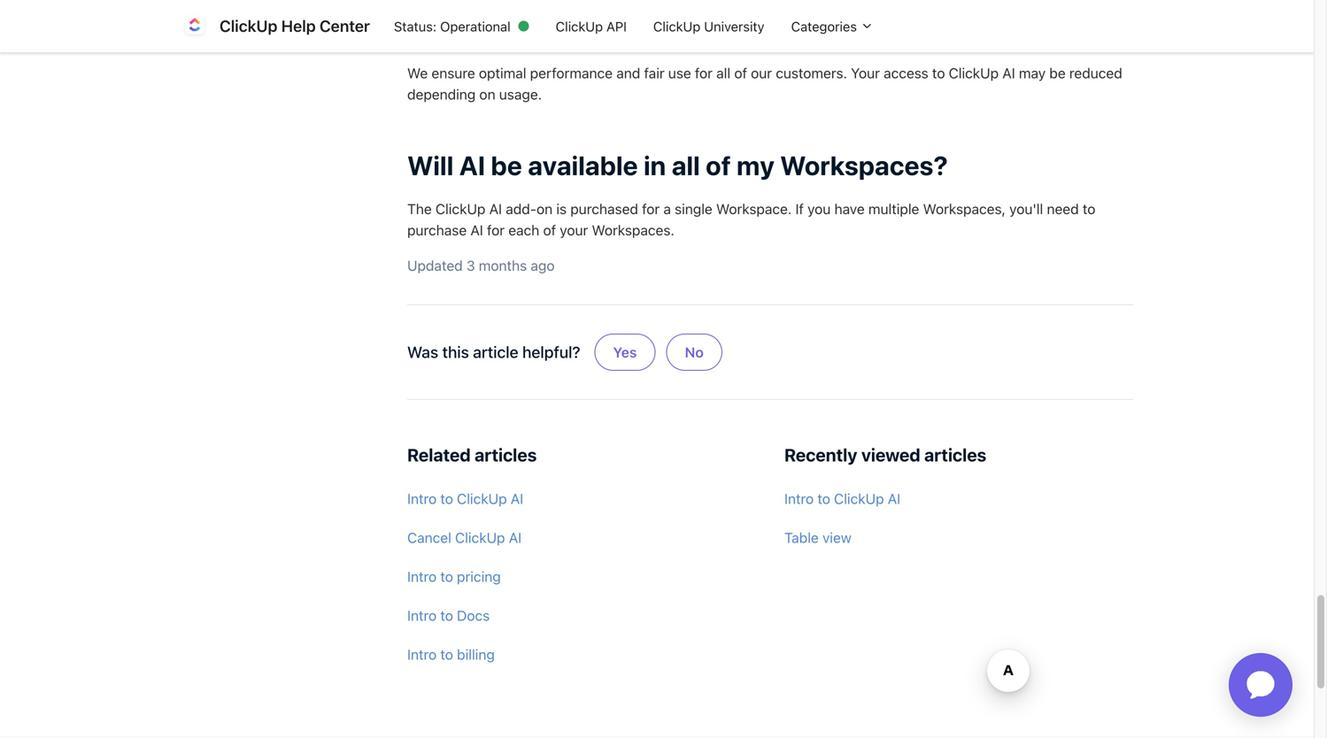 Task type: describe. For each thing, give the bounding box(es) containing it.
a
[[664, 201, 671, 217]]

pricing
[[457, 569, 501, 586]]

workspace.
[[717, 201, 792, 217]]

intro to clickup ai for related
[[408, 491, 524, 508]]

the clickup ai add-on is purchased for a single workspace. if you have multiple workspaces, you'll need to purchase ai for each of your workspaces.
[[408, 201, 1096, 239]]

single
[[675, 201, 713, 217]]

to inside the clickup ai add-on is purchased for a single workspace. if you have multiple workspaces, you'll need to purchase ai for each of your workspaces.
[[1083, 201, 1096, 217]]

to inside intro to pricing link
[[441, 569, 453, 586]]

ai up updated 3 months ago
[[471, 222, 484, 239]]

for for a
[[642, 201, 660, 217]]

group containing yes
[[591, 320, 726, 385]]

clickup inside we ensure optimal performance and fair use for all of our customers. your access to clickup ai may be reduced depending on usage.
[[949, 65, 999, 82]]

clickup api
[[556, 18, 627, 34]]

intro to pricing link
[[408, 559, 757, 595]]

intro to clickup ai for recently
[[785, 491, 901, 508]]

is
[[557, 201, 567, 217]]

status:
[[394, 18, 437, 34]]

of inside the clickup ai add-on is purchased for a single workspace. if you have multiple workspaces, you'll need to purchase ai for each of your workspaces.
[[543, 222, 556, 239]]

performance
[[530, 65, 613, 82]]

related articles
[[408, 445, 537, 466]]

your
[[852, 65, 881, 82]]

viewed
[[862, 445, 921, 466]]

help
[[281, 16, 316, 35]]

helpful?
[[523, 343, 581, 362]]

no
[[685, 344, 704, 361]]

this
[[443, 343, 469, 362]]

intro to pricing
[[408, 569, 501, 586]]

intro for intro to pricing link at the bottom
[[408, 569, 437, 586]]

there
[[457, 14, 522, 46]]

intro to billing
[[408, 647, 495, 663]]

on inside we ensure optimal performance and fair use for all of our customers. your access to clickup ai may be reduced depending on usage.
[[480, 86, 496, 103]]

for for all
[[695, 65, 713, 82]]

be inside we ensure optimal performance and fair use for all of our customers. your access to clickup ai may be reduced depending on usage.
[[1050, 65, 1066, 82]]

if
[[796, 201, 804, 217]]

yes button
[[595, 334, 656, 371]]

0 horizontal spatial be
[[491, 150, 523, 181]]

clickup up pricing
[[455, 530, 505, 547]]

need
[[1048, 201, 1080, 217]]

workspaces?
[[781, 150, 949, 181]]

intro for intro to billing link at bottom
[[408, 647, 437, 663]]

center
[[320, 16, 370, 35]]

1 articles from the left
[[475, 445, 537, 466]]

workspaces,
[[924, 201, 1006, 217]]

clickup left help at the top of the page
[[220, 16, 278, 35]]

table view
[[785, 530, 852, 547]]

purchased
[[571, 201, 639, 217]]

depending
[[408, 86, 476, 103]]

to up cancel
[[441, 491, 453, 508]]

any
[[528, 14, 573, 46]]

cancel
[[408, 530, 452, 547]]

1 vertical spatial all
[[672, 150, 701, 181]]

table view link
[[785, 520, 1134, 556]]

was
[[408, 343, 439, 362]]

will ai be available in all of my workspaces?
[[408, 150, 949, 181]]

workspaces.
[[592, 222, 675, 239]]

available
[[528, 150, 638, 181]]

intro to docs link
[[408, 598, 757, 634]]

0 vertical spatial purchase
[[811, 14, 927, 46]]

clickup help help center home page image
[[181, 12, 209, 40]]

billing
[[457, 647, 495, 663]]

api
[[607, 18, 627, 34]]

after
[[733, 14, 792, 46]]

to inside we ensure optimal performance and fair use for all of our customers. your access to clickup ai may be reduced depending on usage.
[[933, 65, 946, 82]]

intro to docs
[[408, 608, 490, 625]]

clickup up use
[[654, 18, 701, 34]]

was this article helpful?
[[408, 343, 581, 362]]

ensure
[[432, 65, 475, 82]]

cancel clickup ai
[[408, 530, 522, 547]]

intro to clickup ai link for recently viewed articles
[[785, 481, 1134, 517]]

updated 3 months ago
[[408, 257, 555, 274]]

university
[[705, 18, 765, 34]]

have
[[835, 201, 865, 217]]

categories
[[792, 18, 861, 34]]

fair
[[644, 65, 665, 82]]

updated
[[408, 257, 463, 274]]

clickup up view
[[835, 491, 885, 508]]



Task type: locate. For each thing, give the bounding box(es) containing it.
3
[[467, 257, 475, 274]]

intro up 'intro to billing'
[[408, 608, 437, 625]]

optimal
[[479, 65, 527, 82]]

0 horizontal spatial purchase
[[408, 222, 467, 239]]

0 horizontal spatial for
[[487, 222, 505, 239]]

2 vertical spatial of
[[543, 222, 556, 239]]

clickup university
[[654, 18, 765, 34]]

intro to clickup ai up cancel clickup ai
[[408, 491, 524, 508]]

1 vertical spatial on
[[537, 201, 553, 217]]

cancel clickup ai link
[[408, 520, 757, 556]]

articles right 'viewed'
[[925, 445, 987, 466]]

related
[[408, 445, 471, 466]]

ai right will
[[459, 150, 486, 181]]

customers.
[[776, 65, 848, 82]]

clickup up cancel clickup ai
[[457, 491, 507, 508]]

1 horizontal spatial purchase
[[811, 14, 927, 46]]

clickup university link
[[640, 10, 778, 43]]

intro to clickup ai link
[[408, 481, 757, 517], [785, 481, 1134, 517]]

0 vertical spatial for
[[695, 65, 713, 82]]

operational
[[440, 18, 511, 34]]

clickup right the
[[436, 201, 486, 217]]

0 horizontal spatial intro to clickup ai
[[408, 491, 524, 508]]

access
[[884, 65, 929, 82]]

clickup help center
[[220, 16, 370, 35]]

clickup inside the clickup ai add-on is purchased for a single workspace. if you have multiple workspaces, you'll need to purchase ai for each of your workspaces.
[[436, 201, 486, 217]]

to inside intro to docs link
[[441, 608, 453, 625]]

months
[[479, 257, 527, 274]]

purchase up your
[[811, 14, 927, 46]]

for
[[695, 65, 713, 82], [642, 201, 660, 217], [487, 222, 505, 239]]

to right need
[[1083, 201, 1096, 217]]

on down optimal
[[480, 86, 496, 103]]

purchase
[[811, 14, 927, 46], [408, 222, 467, 239]]

to right access
[[933, 65, 946, 82]]

1 horizontal spatial all
[[717, 65, 731, 82]]

categories button
[[778, 10, 888, 43]]

ago
[[531, 257, 555, 274]]

1 horizontal spatial be
[[1050, 65, 1066, 82]]

we ensure optimal performance and fair use for all of our customers. your access to clickup ai may be reduced depending on usage.
[[408, 65, 1123, 103]]

intro
[[408, 491, 437, 508], [785, 491, 814, 508], [408, 569, 437, 586], [408, 608, 437, 625], [408, 647, 437, 663]]

intro to clickup ai up view
[[785, 491, 901, 508]]

1 intro to clickup ai from the left
[[408, 491, 524, 508]]

to up the table view
[[818, 491, 831, 508]]

ai up intro to pricing link at the bottom
[[509, 530, 522, 547]]

you
[[808, 201, 831, 217]]

will
[[408, 150, 454, 181]]

of
[[735, 65, 748, 82], [706, 150, 732, 181], [543, 222, 556, 239]]

2 horizontal spatial for
[[695, 65, 713, 82]]

0 horizontal spatial intro to clickup ai link
[[408, 481, 757, 517]]

purchase inside the clickup ai add-on is purchased for a single workspace. if you have multiple workspaces, you'll need to purchase ai for each of your workspaces.
[[408, 222, 467, 239]]

for inside we ensure optimal performance and fair use for all of our customers. your access to clickup ai may be reduced depending on usage.
[[695, 65, 713, 82]]

be right may
[[1050, 65, 1066, 82]]

limits
[[660, 14, 727, 46]]

all
[[717, 65, 731, 82], [672, 150, 701, 181]]

application
[[1208, 633, 1315, 739]]

be up add-
[[491, 150, 523, 181]]

recently
[[785, 445, 858, 466]]

on left 'is'
[[537, 201, 553, 217]]

1 horizontal spatial intro to clickup ai link
[[785, 481, 1134, 517]]

articles right 'related'
[[475, 445, 537, 466]]

2 intro to clickup ai link from the left
[[785, 481, 1134, 517]]

all right 'in'
[[672, 150, 701, 181]]

table
[[785, 530, 819, 547]]

2 vertical spatial for
[[487, 222, 505, 239]]

multiple
[[869, 201, 920, 217]]

ai down the related articles in the left of the page
[[511, 491, 524, 508]]

intro to clickup ai link up table view "link"
[[785, 481, 1134, 517]]

my
[[737, 150, 775, 181]]

1 horizontal spatial on
[[537, 201, 553, 217]]

1 horizontal spatial of
[[706, 150, 732, 181]]

status: operational
[[394, 18, 511, 34]]

reduced
[[1070, 65, 1123, 82]]

all inside we ensure optimal performance and fair use for all of our customers. your access to clickup ai may be reduced depending on usage.
[[717, 65, 731, 82]]

we
[[408, 65, 428, 82]]

clickup left api
[[556, 18, 603, 34]]

to left pricing
[[441, 569, 453, 586]]

intro to billing link
[[408, 637, 757, 673]]

docs
[[457, 608, 490, 625]]

intro down the intro to docs
[[408, 647, 437, 663]]

for left each
[[487, 222, 505, 239]]

i
[[798, 14, 805, 46]]

recently viewed articles
[[785, 445, 987, 466]]

ai?
[[933, 14, 973, 46]]

group
[[591, 320, 726, 385]]

you'll
[[1010, 201, 1044, 217]]

use
[[669, 65, 692, 82]]

our
[[751, 65, 773, 82]]

1 vertical spatial be
[[491, 150, 523, 181]]

on
[[480, 86, 496, 103], [537, 201, 553, 217]]

of left my
[[706, 150, 732, 181]]

on inside the clickup ai add-on is purchased for a single workspace. if you have multiple workspaces, you'll need to purchase ai for each of your workspaces.
[[537, 201, 553, 217]]

0 vertical spatial of
[[735, 65, 748, 82]]

intro to clickup ai link up cancel clickup ai link
[[408, 481, 757, 517]]

ai left add-
[[490, 201, 502, 217]]

may
[[1020, 65, 1046, 82]]

2 articles from the left
[[925, 445, 987, 466]]

1 horizontal spatial for
[[642, 201, 660, 217]]

yes
[[613, 344, 637, 361]]

intro to clickup ai
[[408, 491, 524, 508], [785, 491, 901, 508]]

are there any usage limits after i purchase ai?
[[408, 14, 973, 46]]

intro up table at the right bottom of page
[[785, 491, 814, 508]]

add-
[[506, 201, 537, 217]]

0 horizontal spatial all
[[672, 150, 701, 181]]

of left the your
[[543, 222, 556, 239]]

your
[[560, 222, 589, 239]]

ai down 'viewed'
[[888, 491, 901, 508]]

intro for intro to docs link
[[408, 608, 437, 625]]

intro to clickup ai link for related articles
[[408, 481, 757, 517]]

clickup
[[220, 16, 278, 35], [556, 18, 603, 34], [654, 18, 701, 34], [949, 65, 999, 82], [436, 201, 486, 217], [457, 491, 507, 508], [835, 491, 885, 508], [455, 530, 505, 547]]

each
[[509, 222, 540, 239]]

ai left may
[[1003, 65, 1016, 82]]

clickup help center link
[[181, 12, 381, 40]]

1 vertical spatial purchase
[[408, 222, 467, 239]]

of left our
[[735, 65, 748, 82]]

1 horizontal spatial intro to clickup ai
[[785, 491, 901, 508]]

purchase down the
[[408, 222, 467, 239]]

2 horizontal spatial of
[[735, 65, 748, 82]]

1 vertical spatial of
[[706, 150, 732, 181]]

clickup api link
[[543, 10, 640, 43]]

view
[[823, 530, 852, 547]]

0 horizontal spatial of
[[543, 222, 556, 239]]

in
[[644, 150, 666, 181]]

0 horizontal spatial on
[[480, 86, 496, 103]]

2 intro to clickup ai from the left
[[785, 491, 901, 508]]

are
[[408, 14, 451, 46]]

0 vertical spatial be
[[1050, 65, 1066, 82]]

0 horizontal spatial articles
[[475, 445, 537, 466]]

0 vertical spatial on
[[480, 86, 496, 103]]

usage
[[578, 14, 654, 46]]

all left our
[[717, 65, 731, 82]]

and
[[617, 65, 641, 82]]

to inside intro to billing link
[[441, 647, 453, 663]]

no button
[[667, 334, 723, 371]]

1 horizontal spatial articles
[[925, 445, 987, 466]]

for left a
[[642, 201, 660, 217]]

intro down cancel
[[408, 569, 437, 586]]

of inside we ensure optimal performance and fair use for all of our customers. your access to clickup ai may be reduced depending on usage.
[[735, 65, 748, 82]]

1 intro to clickup ai link from the left
[[408, 481, 757, 517]]

clickup down ai?
[[949, 65, 999, 82]]

be
[[1050, 65, 1066, 82], [491, 150, 523, 181]]

ai inside we ensure optimal performance and fair use for all of our customers. your access to clickup ai may be reduced depending on usage.
[[1003, 65, 1016, 82]]

to left billing
[[441, 647, 453, 663]]

usage.
[[499, 86, 542, 103]]

article
[[473, 343, 519, 362]]

intro up cancel
[[408, 491, 437, 508]]

to left docs
[[441, 608, 453, 625]]

the
[[408, 201, 432, 217]]

articles
[[475, 445, 537, 466], [925, 445, 987, 466]]

0 vertical spatial all
[[717, 65, 731, 82]]

1 vertical spatial for
[[642, 201, 660, 217]]

for right use
[[695, 65, 713, 82]]



Task type: vqa. For each thing, say whether or not it's contained in the screenshot.
first Intro to ClickUp AI link from right
yes



